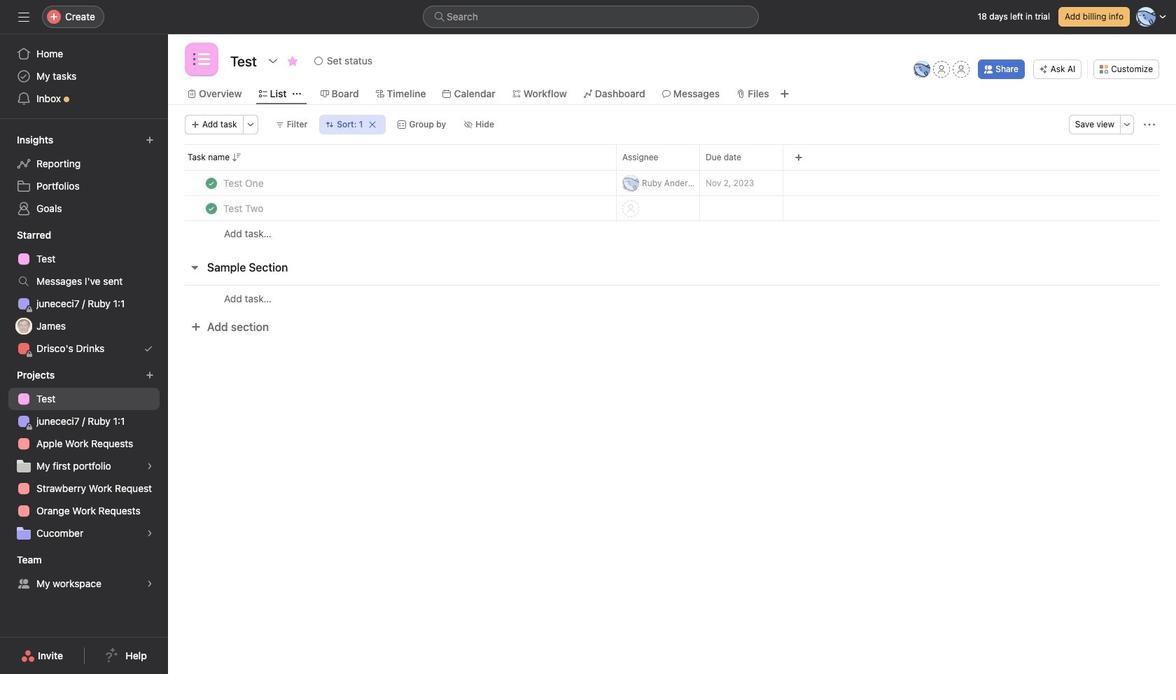 Task type: vqa. For each thing, say whether or not it's contained in the screenshot.
Header Next steps tree grid Task name text field
no



Task type: locate. For each thing, give the bounding box(es) containing it.
completed checkbox inside test two cell
[[203, 200, 220, 217]]

None text field
[[227, 48, 260, 74]]

completed image
[[203, 200, 220, 217]]

hide sidebar image
[[18, 11, 29, 22]]

tab actions image
[[292, 90, 301, 98]]

row
[[168, 144, 1176, 170], [185, 169, 1159, 171], [168, 170, 1176, 196], [168, 195, 1176, 221], [168, 221, 1176, 246], [168, 285, 1176, 312]]

more options image
[[1123, 120, 1131, 129]]

add field image
[[795, 153, 803, 162]]

Task name text field
[[221, 176, 268, 190]]

header untitled section tree grid
[[168, 170, 1176, 246]]

0 vertical spatial completed checkbox
[[203, 175, 220, 191]]

Completed checkbox
[[203, 175, 220, 191], [203, 200, 220, 217]]

clear image
[[369, 120, 377, 129]]

1 vertical spatial completed checkbox
[[203, 200, 220, 217]]

see details, my workspace image
[[146, 580, 154, 588]]

more actions image right more options icon
[[1144, 119, 1155, 130]]

2 completed checkbox from the top
[[203, 200, 220, 217]]

insights element
[[0, 127, 168, 223]]

completed checkbox for task name text field
[[203, 175, 220, 191]]

see details, cucomber image
[[146, 529, 154, 538]]

completed checkbox inside test one cell
[[203, 175, 220, 191]]

completed checkbox down completed image
[[203, 200, 220, 217]]

more actions image
[[1144, 119, 1155, 130], [246, 120, 255, 129]]

1 completed checkbox from the top
[[203, 175, 220, 191]]

list box
[[423, 6, 759, 28]]

global element
[[0, 34, 168, 118]]

more actions image up task name text field
[[246, 120, 255, 129]]

completed checkbox up completed icon on the top
[[203, 175, 220, 191]]



Task type: describe. For each thing, give the bounding box(es) containing it.
projects element
[[0, 363, 168, 548]]

remove from starred image
[[287, 55, 298, 67]]

list image
[[193, 51, 210, 68]]

0 horizontal spatial more actions image
[[246, 120, 255, 129]]

starred element
[[0, 223, 168, 363]]

see details, my first portfolio image
[[146, 462, 154, 471]]

manage project members image
[[914, 61, 931, 78]]

test one cell
[[168, 170, 616, 196]]

test two cell
[[168, 195, 616, 221]]

collapse task list for this group image
[[189, 262, 200, 273]]

new insights image
[[146, 136, 154, 144]]

new project or portfolio image
[[146, 371, 154, 379]]

show options image
[[267, 55, 279, 67]]

1 horizontal spatial more actions image
[[1144, 119, 1155, 130]]

completed image
[[203, 175, 220, 191]]

teams element
[[0, 548, 168, 598]]

completed checkbox for task name text box
[[203, 200, 220, 217]]

Task name text field
[[221, 201, 268, 215]]

add tab image
[[779, 88, 790, 99]]



